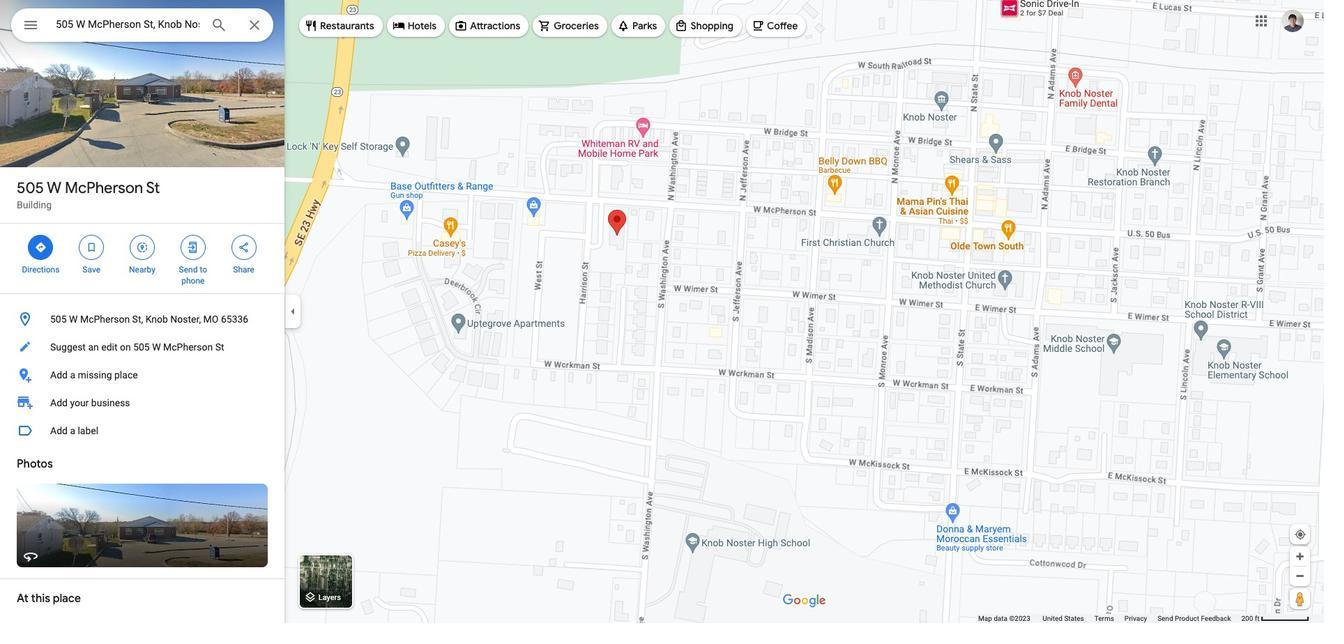 Task type: locate. For each thing, give the bounding box(es) containing it.
add left label at left
[[50, 425, 68, 436]]

st
[[146, 178, 160, 198], [215, 342, 224, 353]]

add inside add your business link
[[50, 397, 68, 409]]

65336
[[221, 314, 248, 325]]

a
[[70, 370, 75, 381], [70, 425, 75, 436]]

w
[[47, 178, 61, 198], [69, 314, 78, 325], [152, 342, 161, 353]]

505 w mcpherson st building
[[17, 178, 160, 211]]

united
[[1043, 615, 1063, 623]]

1 add from the top
[[50, 370, 68, 381]]

1 vertical spatial mcpherson
[[80, 314, 130, 325]]

mcpherson inside 505 w mcpherson st, knob noster, mo 65336 button
[[80, 314, 130, 325]]

send up 'phone'
[[179, 265, 198, 275]]


[[85, 240, 98, 255]]

terms
[[1094, 615, 1114, 623]]

0 vertical spatial add
[[50, 370, 68, 381]]

505 up "building"
[[17, 178, 44, 198]]

add down suggest
[[50, 370, 68, 381]]

add for add a label
[[50, 425, 68, 436]]

add left your
[[50, 397, 68, 409]]

suggest an edit on 505 w mcpherson st button
[[0, 333, 284, 361]]

0 horizontal spatial w
[[47, 178, 61, 198]]

0 vertical spatial mcpherson
[[65, 178, 143, 198]]

add your business
[[50, 397, 130, 409]]

0 horizontal spatial send
[[179, 265, 198, 275]]

st,
[[132, 314, 143, 325]]

st up 
[[146, 178, 160, 198]]

noster,
[[170, 314, 201, 325]]

data
[[994, 615, 1008, 623]]

0 vertical spatial 505
[[17, 178, 44, 198]]

send inside send product feedback button
[[1158, 615, 1173, 623]]

505 inside button
[[50, 314, 67, 325]]

place right this
[[53, 592, 81, 606]]

directions
[[22, 265, 59, 275]]

1 vertical spatial place
[[53, 592, 81, 606]]

1 vertical spatial w
[[69, 314, 78, 325]]

2 horizontal spatial 505
[[133, 342, 150, 353]]

add
[[50, 370, 68, 381], [50, 397, 68, 409], [50, 425, 68, 436]]

mo
[[203, 314, 219, 325]]

restaurants button
[[299, 9, 383, 43]]

1 vertical spatial send
[[1158, 615, 1173, 623]]

send product feedback button
[[1158, 614, 1231, 623]]

actions for 505 w mcpherson st region
[[0, 224, 284, 294]]

suggest
[[50, 342, 86, 353]]

0 horizontal spatial place
[[53, 592, 81, 606]]

None field
[[56, 16, 199, 33]]

nearby
[[129, 265, 155, 275]]


[[187, 240, 199, 255]]

0 vertical spatial w
[[47, 178, 61, 198]]

add a label button
[[0, 417, 284, 445]]

w inside button
[[69, 314, 78, 325]]

send inside send to phone
[[179, 265, 198, 275]]

1 horizontal spatial st
[[215, 342, 224, 353]]

a left "missing"
[[70, 370, 75, 381]]

1 horizontal spatial send
[[1158, 615, 1173, 623]]

send to phone
[[179, 265, 207, 286]]

privacy
[[1125, 615, 1147, 623]]

mcpherson for st,
[[80, 314, 130, 325]]

add your business link
[[0, 389, 284, 417]]

shopping
[[691, 20, 734, 32]]

terms button
[[1094, 614, 1114, 623]]

0 horizontal spatial 505
[[17, 178, 44, 198]]

1 vertical spatial a
[[70, 425, 75, 436]]

505 for st
[[17, 178, 44, 198]]

505
[[17, 178, 44, 198], [50, 314, 67, 325], [133, 342, 150, 353]]

zoom in image
[[1295, 552, 1305, 562]]

w up "building"
[[47, 178, 61, 198]]

2 vertical spatial mcpherson
[[163, 342, 213, 353]]

200 ft
[[1241, 615, 1260, 623]]

505 inside "button"
[[133, 342, 150, 353]]

0 horizontal spatial st
[[146, 178, 160, 198]]

st down mo
[[215, 342, 224, 353]]

none field inside 505 w mcpherson st, knob noster, mo 65336 field
[[56, 16, 199, 33]]

2 horizontal spatial w
[[152, 342, 161, 353]]

mcpherson for st
[[65, 178, 143, 198]]

states
[[1064, 615, 1084, 623]]

hotels button
[[387, 9, 445, 43]]

your
[[70, 397, 89, 409]]

business
[[91, 397, 130, 409]]

2 vertical spatial 505
[[133, 342, 150, 353]]

send for send product feedback
[[1158, 615, 1173, 623]]

attractions button
[[449, 9, 529, 43]]

w down knob
[[152, 342, 161, 353]]

mcpherson up edit
[[80, 314, 130, 325]]

3 add from the top
[[50, 425, 68, 436]]

map
[[978, 615, 992, 623]]

collapse side panel image
[[285, 304, 301, 319]]

send
[[179, 265, 198, 275], [1158, 615, 1173, 623]]

add inside add a label button
[[50, 425, 68, 436]]

1 horizontal spatial place
[[114, 370, 138, 381]]

0 vertical spatial send
[[179, 265, 198, 275]]

1 horizontal spatial 505
[[50, 314, 67, 325]]


[[34, 240, 47, 255]]

1 vertical spatial st
[[215, 342, 224, 353]]

footer
[[978, 614, 1241, 623]]

mcpherson inside 505 w mcpherson st building
[[65, 178, 143, 198]]

505 w mcpherson st, knob noster, mo 65336 button
[[0, 305, 284, 333]]

at this place
[[17, 592, 81, 606]]

2 add from the top
[[50, 397, 68, 409]]

knob
[[145, 314, 168, 325]]

add for add a missing place
[[50, 370, 68, 381]]

2 vertical spatial w
[[152, 342, 161, 353]]

2 vertical spatial add
[[50, 425, 68, 436]]

0 vertical spatial st
[[146, 178, 160, 198]]

footer containing map data ©2023
[[978, 614, 1241, 623]]

a for label
[[70, 425, 75, 436]]

add inside add a missing place button
[[50, 370, 68, 381]]

groceries button
[[533, 9, 607, 43]]

505 up suggest
[[50, 314, 67, 325]]

place down on
[[114, 370, 138, 381]]

st inside 505 w mcpherson st building
[[146, 178, 160, 198]]

hotels
[[408, 20, 437, 32]]

a left label at left
[[70, 425, 75, 436]]

send left product
[[1158, 615, 1173, 623]]

layers
[[318, 594, 341, 603]]

1 a from the top
[[70, 370, 75, 381]]

0 vertical spatial a
[[70, 370, 75, 381]]

1 horizontal spatial w
[[69, 314, 78, 325]]

add a label
[[50, 425, 98, 436]]

505 w mcpherson st, knob noster, mo 65336
[[50, 314, 248, 325]]

1 vertical spatial 505
[[50, 314, 67, 325]]

505 inside 505 w mcpherson st building
[[17, 178, 44, 198]]

200 ft button
[[1241, 615, 1309, 623]]

1 vertical spatial add
[[50, 397, 68, 409]]

mcpherson up 
[[65, 178, 143, 198]]

w inside 505 w mcpherson st building
[[47, 178, 61, 198]]

this
[[31, 592, 50, 606]]

2 a from the top
[[70, 425, 75, 436]]

photos
[[17, 457, 53, 471]]

0 vertical spatial place
[[114, 370, 138, 381]]

505 right on
[[133, 342, 150, 353]]

mcpherson down noster,
[[163, 342, 213, 353]]

w up suggest
[[69, 314, 78, 325]]

place
[[114, 370, 138, 381], [53, 592, 81, 606]]

mcpherson
[[65, 178, 143, 198], [80, 314, 130, 325], [163, 342, 213, 353]]

shopping button
[[670, 9, 742, 43]]



Task type: vqa. For each thing, say whether or not it's contained in the screenshot.
Suggest
yes



Task type: describe. For each thing, give the bounding box(es) containing it.
add a missing place button
[[0, 361, 284, 389]]

restaurants
[[320, 20, 374, 32]]

 search field
[[11, 8, 273, 45]]


[[22, 15, 39, 35]]


[[136, 240, 149, 255]]

505 for st,
[[50, 314, 67, 325]]

phone
[[181, 276, 205, 286]]

coffee button
[[746, 9, 806, 43]]

send for send to phone
[[179, 265, 198, 275]]

to
[[200, 265, 207, 275]]

an
[[88, 342, 99, 353]]

coffee
[[767, 20, 798, 32]]

feedback
[[1201, 615, 1231, 623]]

suggest an edit on 505 w mcpherson st
[[50, 342, 224, 353]]

parks
[[632, 20, 657, 32]]

edit
[[101, 342, 117, 353]]

200
[[1241, 615, 1253, 623]]

a for missing
[[70, 370, 75, 381]]

united states
[[1043, 615, 1084, 623]]

product
[[1175, 615, 1199, 623]]

attractions
[[470, 20, 520, 32]]

google account: nolan park  
(nolan.park@adept.ai) image
[[1282, 9, 1304, 32]]

privacy button
[[1125, 614, 1147, 623]]

label
[[78, 425, 98, 436]]

©2023
[[1009, 615, 1030, 623]]

send product feedback
[[1158, 615, 1231, 623]]

groceries
[[554, 20, 599, 32]]

save
[[83, 265, 100, 275]]


[[237, 240, 250, 255]]

w inside "button"
[[152, 342, 161, 353]]

at
[[17, 592, 28, 606]]

zoom out image
[[1295, 571, 1305, 582]]

st inside "button"
[[215, 342, 224, 353]]

united states button
[[1043, 614, 1084, 623]]

mcpherson inside suggest an edit on 505 w mcpherson st "button"
[[163, 342, 213, 353]]

place inside button
[[114, 370, 138, 381]]

on
[[120, 342, 131, 353]]

share
[[233, 265, 254, 275]]

show your location image
[[1294, 529, 1307, 541]]

 button
[[11, 8, 50, 45]]

505 w mcpherson st main content
[[0, 0, 284, 623]]

ft
[[1255, 615, 1260, 623]]

parks button
[[611, 9, 665, 43]]

footer inside google maps element
[[978, 614, 1241, 623]]

add a missing place
[[50, 370, 138, 381]]

add for add your business
[[50, 397, 68, 409]]

505 W McPherson St, Knob Noster, MO 65336 field
[[11, 8, 273, 42]]

building
[[17, 199, 52, 211]]

map data ©2023
[[978, 615, 1032, 623]]

missing
[[78, 370, 112, 381]]

w for st,
[[69, 314, 78, 325]]

w for st
[[47, 178, 61, 198]]

show street view coverage image
[[1290, 588, 1310, 609]]

google maps element
[[0, 0, 1324, 623]]



